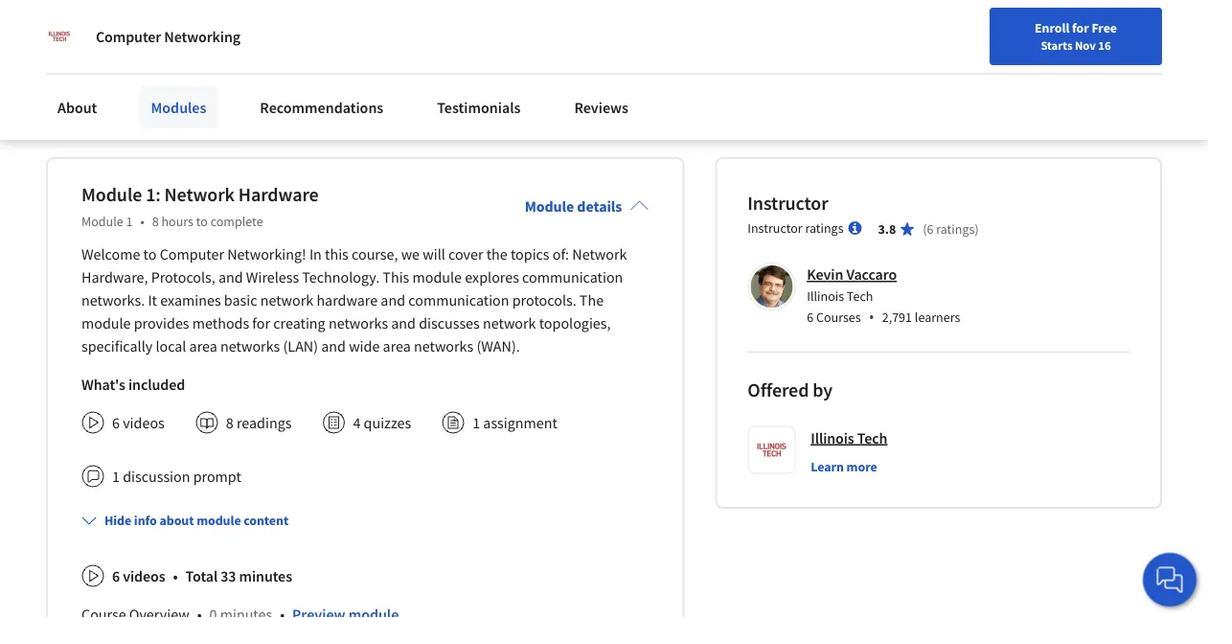 Task type: locate. For each thing, give the bounding box(es) containing it.
discusses
[[419, 314, 480, 333]]

networks up wide on the bottom of page
[[329, 314, 388, 333]]

0 horizontal spatial networks
[[220, 337, 280, 356]]

networks down discusses
[[414, 337, 474, 356]]

hardware
[[238, 183, 319, 207]]

computer right illinois tech image
[[96, 27, 161, 46]]

for up the nov
[[1072, 19, 1089, 36]]

networks
[[329, 314, 388, 333], [220, 337, 280, 356], [414, 337, 474, 356]]

1 horizontal spatial network
[[483, 314, 536, 333]]

chat with us image
[[1155, 564, 1185, 595]]

0 vertical spatial •
[[140, 213, 144, 230]]

1 left assignment
[[473, 413, 480, 432]]

1 vertical spatial videos
[[123, 567, 165, 586]]

coursera image
[[15, 16, 137, 46]]

2 videos from the top
[[123, 567, 165, 586]]

module for 1:
[[81, 183, 142, 207]]

module up of:
[[525, 197, 574, 216]]

module
[[413, 268, 462, 287], [81, 314, 131, 333], [197, 512, 241, 529]]

kevin
[[807, 265, 844, 284]]

read less
[[46, 107, 108, 125]]

• total 33 minutes
[[173, 567, 292, 586]]

1 vertical spatial network
[[572, 245, 627, 264]]

6 left courses
[[807, 308, 814, 326]]

1 horizontal spatial communication
[[522, 268, 623, 287]]

communication up discusses
[[408, 291, 509, 310]]

6 down what's
[[112, 413, 120, 432]]

• left the 2,791
[[869, 306, 875, 327]]

learn more
[[811, 458, 877, 476]]

read
[[46, 107, 79, 125]]

network right of:
[[572, 245, 627, 264]]

ratings right (
[[936, 221, 975, 238]]

technology.
[[302, 268, 380, 287]]

8 readings
[[226, 413, 292, 432]]

•
[[140, 213, 144, 230], [869, 306, 875, 327], [173, 567, 178, 586]]

this
[[383, 268, 409, 287]]

protocols,
[[151, 268, 215, 287]]

8 left readings
[[226, 413, 234, 432]]

learn more button
[[811, 457, 877, 476]]

1 horizontal spatial networks
[[329, 314, 388, 333]]

kevin vaccaro image
[[751, 266, 793, 308]]

module details
[[525, 197, 622, 216]]

ratings up kevin
[[805, 220, 844, 237]]

reviews
[[574, 98, 629, 117]]

to right 'hours'
[[196, 213, 208, 230]]

• inside 'info about module content' "element"
[[173, 567, 178, 586]]

1 vertical spatial instructor
[[748, 220, 803, 237]]

• left 'hours'
[[140, 213, 144, 230]]

1 vertical spatial module
[[81, 314, 131, 333]]

2 horizontal spatial •
[[869, 306, 875, 327]]

0 vertical spatial 1
[[126, 213, 133, 230]]

6 down hide
[[112, 567, 120, 586]]

2 instructor from the top
[[748, 220, 803, 237]]

instructor up instructor ratings
[[748, 191, 828, 215]]

content
[[244, 512, 289, 529]]

we
[[401, 245, 420, 264]]

1 vertical spatial computer
[[160, 245, 224, 264]]

explores
[[465, 268, 519, 287]]

1 vertical spatial network
[[483, 314, 536, 333]]

module left 1: at the top left of page
[[81, 183, 142, 207]]

1 horizontal spatial network
[[572, 245, 627, 264]]

illinois tech image
[[46, 23, 73, 50]]

and
[[218, 268, 243, 287], [381, 291, 405, 310], [391, 314, 416, 333], [321, 337, 346, 356]]

tech up 'more'
[[857, 429, 888, 448]]

about
[[57, 98, 97, 117]]

module right about
[[197, 512, 241, 529]]

videos down info
[[123, 567, 165, 586]]

2 horizontal spatial 1
[[473, 413, 480, 432]]

module down will
[[413, 268, 462, 287]]

kevin vaccaro link
[[807, 265, 897, 284]]

tech inside kevin vaccaro illinois tech 6 courses • 2,791 learners
[[847, 287, 873, 304]]

network
[[260, 291, 314, 310], [483, 314, 536, 333]]

computer
[[96, 27, 161, 46], [160, 245, 224, 264]]

to right welcome
[[143, 245, 157, 264]]

tech
[[847, 287, 873, 304], [857, 429, 888, 448]]

0 horizontal spatial network
[[164, 183, 235, 207]]

0 horizontal spatial to
[[143, 245, 157, 264]]

2 horizontal spatial module
[[413, 268, 462, 287]]

wide
[[349, 337, 380, 356]]

what's
[[81, 375, 125, 394]]

hardware
[[317, 291, 378, 310]]

computer networking
[[96, 27, 241, 46]]

1 left discussion
[[112, 467, 120, 486]]

illinois up learn
[[811, 429, 854, 448]]

0 vertical spatial illinois
[[807, 287, 844, 304]]

networks.
[[81, 291, 145, 310]]

6 videos down what's included
[[112, 413, 165, 432]]

0 vertical spatial for
[[1072, 19, 1089, 36]]

and left discusses
[[391, 314, 416, 333]]

network up (wan).
[[483, 314, 536, 333]]

1 vertical spatial 1
[[473, 413, 480, 432]]

free
[[1092, 19, 1117, 36]]

0 vertical spatial 6 videos
[[112, 413, 165, 432]]

0 vertical spatial videos
[[123, 413, 165, 432]]

0 horizontal spatial •
[[140, 213, 144, 230]]

readings
[[237, 413, 292, 432]]

1 horizontal spatial 1
[[126, 213, 133, 230]]

0 vertical spatial network
[[164, 183, 235, 207]]

area
[[189, 337, 217, 356], [383, 337, 411, 356]]

• inside kevin vaccaro illinois tech 6 courses • 2,791 learners
[[869, 306, 875, 327]]

• inside module 1: network hardware module 1 • 8 hours to complete
[[140, 213, 144, 230]]

2,791
[[882, 308, 912, 326]]

1 vertical spatial for
[[252, 314, 270, 333]]

instructor ratings
[[748, 220, 844, 237]]

module down networks.
[[81, 314, 131, 333]]

6 videos down info
[[112, 567, 165, 586]]

hide info about module content
[[104, 512, 289, 529]]

0 horizontal spatial module
[[81, 314, 131, 333]]

1 vertical spatial 6 videos
[[112, 567, 165, 586]]

hide info about module content button
[[74, 503, 296, 538]]

for
[[1072, 19, 1089, 36], [252, 314, 270, 333]]

modules
[[151, 98, 206, 117]]

0 vertical spatial tech
[[847, 287, 873, 304]]

6 inside 'info about module content' "element"
[[112, 567, 120, 586]]

instructor up kevin vaccaro icon
[[748, 220, 803, 237]]

for inside enroll for free starts nov 16
[[1072, 19, 1089, 36]]

and up basic
[[218, 268, 243, 287]]

more
[[847, 458, 877, 476]]

tech down kevin vaccaro link
[[847, 287, 873, 304]]

1 horizontal spatial area
[[383, 337, 411, 356]]

instructor
[[748, 191, 828, 215], [748, 220, 803, 237]]

0 horizontal spatial area
[[189, 337, 217, 356]]

to
[[196, 213, 208, 230], [143, 245, 157, 264]]

communication
[[522, 268, 623, 287], [408, 291, 509, 310]]

2 6 videos from the top
[[112, 567, 165, 586]]

kevin vaccaro illinois tech 6 courses • 2,791 learners
[[807, 265, 961, 327]]

8
[[152, 213, 159, 230], [226, 413, 234, 432]]

illinois down kevin
[[807, 287, 844, 304]]

videos down what's included
[[123, 413, 165, 432]]

0 horizontal spatial 8
[[152, 213, 159, 230]]

illinois inside kevin vaccaro illinois tech 6 courses • 2,791 learners
[[807, 287, 844, 304]]

6 videos
[[112, 413, 165, 432], [112, 567, 165, 586]]

videos
[[123, 413, 165, 432], [123, 567, 165, 586]]

less
[[83, 107, 108, 125]]

0 horizontal spatial communication
[[408, 291, 509, 310]]

illinois
[[807, 287, 844, 304], [811, 429, 854, 448]]

1 vertical spatial to
[[143, 245, 157, 264]]

0 vertical spatial instructor
[[748, 191, 828, 215]]

for down basic
[[252, 314, 270, 333]]

1 horizontal spatial module
[[197, 512, 241, 529]]

1 vertical spatial 8
[[226, 413, 234, 432]]

network up creating
[[260, 291, 314, 310]]

and down "this"
[[381, 291, 405, 310]]

• left total
[[173, 567, 178, 586]]

0 horizontal spatial 1
[[112, 467, 120, 486]]

0 vertical spatial 8
[[152, 213, 159, 230]]

hide
[[104, 512, 131, 529]]

1 horizontal spatial for
[[1072, 19, 1089, 36]]

network up 'hours'
[[164, 183, 235, 207]]

area down methods
[[189, 337, 217, 356]]

module
[[81, 183, 142, 207], [525, 197, 574, 216], [81, 213, 123, 230]]

computer inside welcome to computer networking! in this course, we will cover the topics of: network hardware, protocols, and wireless technology. this module explores communication networks. it examines basic network hardware and communication protocols. the module provides methods for creating networks and discusses network topologies, specifically local area networks (lan) and wide area networks (wan).
[[160, 245, 224, 264]]

communication down of:
[[522, 268, 623, 287]]

2 vertical spatial module
[[197, 512, 241, 529]]

1 horizontal spatial to
[[196, 213, 208, 230]]

area right wide on the bottom of page
[[383, 337, 411, 356]]

1 instructor from the top
[[748, 191, 828, 215]]

1 vertical spatial tech
[[857, 429, 888, 448]]

1 for 1 discussion prompt
[[112, 467, 120, 486]]

0 vertical spatial module
[[413, 268, 462, 287]]

total
[[186, 567, 218, 586]]

2 vertical spatial •
[[173, 567, 178, 586]]

0 vertical spatial to
[[196, 213, 208, 230]]

0 horizontal spatial ratings
[[805, 220, 844, 237]]

menu item
[[876, 19, 1000, 81]]

about link
[[46, 86, 109, 128]]

0 horizontal spatial network
[[260, 291, 314, 310]]

computer up protocols,
[[160, 245, 224, 264]]

1 up welcome
[[126, 213, 133, 230]]

topics
[[511, 245, 550, 264]]

1 horizontal spatial •
[[173, 567, 178, 586]]

2 vertical spatial 1
[[112, 467, 120, 486]]

networks down methods
[[220, 337, 280, 356]]

1 horizontal spatial 8
[[226, 413, 234, 432]]

1 vertical spatial •
[[869, 306, 875, 327]]

module inside dropdown button
[[197, 512, 241, 529]]

6
[[927, 221, 934, 238], [807, 308, 814, 326], [112, 413, 120, 432], [112, 567, 120, 586]]

0 horizontal spatial for
[[252, 314, 270, 333]]

8 left 'hours'
[[152, 213, 159, 230]]

1 inside module 1: network hardware module 1 • 8 hours to complete
[[126, 213, 133, 230]]

of:
[[553, 245, 569, 264]]



Task type: vqa. For each thing, say whether or not it's contained in the screenshot.
• within the MODULE 1: NETWORK HARDWARE MODULE 1 • 8 HOURS TO COMPLETE
yes



Task type: describe. For each thing, give the bounding box(es) containing it.
info about module content element
[[74, 496, 649, 618]]

enroll
[[1035, 19, 1070, 36]]

to inside module 1: network hardware module 1 • 8 hours to complete
[[196, 213, 208, 230]]

module 1: network hardware module 1 • 8 hours to complete
[[81, 183, 319, 230]]

methods
[[192, 314, 249, 333]]

networking
[[164, 27, 241, 46]]

the
[[580, 291, 604, 310]]

instructor for instructor
[[748, 191, 828, 215]]

prompt
[[193, 467, 241, 486]]

to inside welcome to computer networking! in this course, we will cover the topics of: network hardware, protocols, and wireless technology. this module explores communication networks. it examines basic network hardware and communication protocols. the module provides methods for creating networks and discusses network topologies, specifically local area networks (lan) and wide area networks (wan).
[[143, 245, 157, 264]]

will
[[423, 245, 445, 264]]

learn
[[811, 458, 844, 476]]

testimonials link
[[426, 86, 532, 128]]

local
[[156, 337, 186, 356]]

network inside module 1: network hardware module 1 • 8 hours to complete
[[164, 183, 235, 207]]

4
[[353, 413, 361, 432]]

1 for 1 assignment
[[473, 413, 480, 432]]

for inside welcome to computer networking! in this course, we will cover the topics of: network hardware, protocols, and wireless technology. this module explores communication networks. it examines basic network hardware and communication protocols. the module provides methods for creating networks and discusses network topologies, specifically local area networks (lan) and wide area networks (wan).
[[252, 314, 270, 333]]

minutes
[[239, 567, 292, 586]]

enroll for free starts nov 16
[[1035, 19, 1117, 53]]

(
[[923, 221, 927, 238]]

starts
[[1041, 37, 1073, 53]]

3.8
[[878, 221, 896, 238]]

modules link
[[139, 86, 218, 128]]

( 6 ratings )
[[923, 221, 979, 238]]

instructor for instructor ratings
[[748, 220, 803, 237]]

show notifications image
[[1020, 24, 1043, 47]]

)
[[975, 221, 979, 238]]

welcome to computer networking! in this course, we will cover the topics of: network hardware, protocols, and wireless technology. this module explores communication networks. it examines basic network hardware and communication protocols. the module provides methods for creating networks and discusses network topologies, specifically local area networks (lan) and wide area networks (wan).
[[81, 245, 627, 356]]

vaccaro
[[847, 265, 897, 284]]

welcome
[[81, 245, 140, 264]]

this
[[325, 245, 349, 264]]

courses
[[816, 308, 861, 326]]

discussion
[[123, 467, 190, 486]]

6 inside kevin vaccaro illinois tech 6 courses • 2,791 learners
[[807, 308, 814, 326]]

about
[[160, 512, 194, 529]]

read less button
[[46, 106, 108, 126]]

module for details
[[525, 197, 574, 216]]

learners
[[915, 308, 961, 326]]

1 area from the left
[[189, 337, 217, 356]]

info
[[134, 512, 157, 529]]

• for illinois
[[869, 306, 875, 327]]

1 vertical spatial illinois
[[811, 429, 854, 448]]

hardware,
[[81, 268, 148, 287]]

what's included
[[81, 375, 185, 394]]

recommendations
[[260, 98, 384, 117]]

quizzes
[[364, 413, 411, 432]]

provides
[[134, 314, 189, 333]]

assignment
[[483, 413, 558, 432]]

offered
[[748, 378, 809, 402]]

basic
[[224, 291, 257, 310]]

module up welcome
[[81, 213, 123, 230]]

illinois tech
[[811, 429, 888, 448]]

1 horizontal spatial ratings
[[936, 221, 975, 238]]

0 vertical spatial communication
[[522, 268, 623, 287]]

examines
[[160, 291, 221, 310]]

details
[[577, 197, 622, 216]]

cover
[[448, 245, 483, 264]]

1:
[[146, 183, 161, 207]]

8 inside module 1: network hardware module 1 • 8 hours to complete
[[152, 213, 159, 230]]

recommendations link
[[249, 86, 395, 128]]

included
[[128, 375, 185, 394]]

videos inside 'info about module content' "element"
[[123, 567, 165, 586]]

• for network
[[140, 213, 144, 230]]

1 6 videos from the top
[[112, 413, 165, 432]]

complete
[[210, 213, 263, 230]]

protocols.
[[512, 291, 577, 310]]

(lan)
[[283, 337, 318, 356]]

2 area from the left
[[383, 337, 411, 356]]

33
[[221, 567, 236, 586]]

testimonials
[[437, 98, 521, 117]]

topologies,
[[539, 314, 611, 333]]

and left wide on the bottom of page
[[321, 337, 346, 356]]

creating
[[273, 314, 326, 333]]

1 videos from the top
[[123, 413, 165, 432]]

0 vertical spatial network
[[260, 291, 314, 310]]

1 discussion prompt
[[112, 467, 241, 486]]

it
[[148, 291, 157, 310]]

2 horizontal spatial networks
[[414, 337, 474, 356]]

6 videos inside 'info about module content' "element"
[[112, 567, 165, 586]]

by
[[813, 378, 833, 402]]

illinois tech link
[[811, 426, 888, 450]]

in
[[309, 245, 322, 264]]

4 quizzes
[[353, 413, 411, 432]]

0 vertical spatial computer
[[96, 27, 161, 46]]

nov
[[1075, 37, 1096, 53]]

wireless
[[246, 268, 299, 287]]

reviews link
[[563, 86, 640, 128]]

1 vertical spatial communication
[[408, 291, 509, 310]]

networking!
[[227, 245, 306, 264]]

specifically
[[81, 337, 153, 356]]

6 right the 3.8
[[927, 221, 934, 238]]

offered by
[[748, 378, 833, 402]]

course,
[[352, 245, 398, 264]]

hours
[[161, 213, 194, 230]]

network inside welcome to computer networking! in this course, we will cover the topics of: network hardware, protocols, and wireless technology. this module explores communication networks. it examines basic network hardware and communication protocols. the module provides methods for creating networks and discusses network topologies, specifically local area networks (lan) and wide area networks (wan).
[[572, 245, 627, 264]]

1 assignment
[[473, 413, 558, 432]]

16
[[1098, 37, 1111, 53]]



